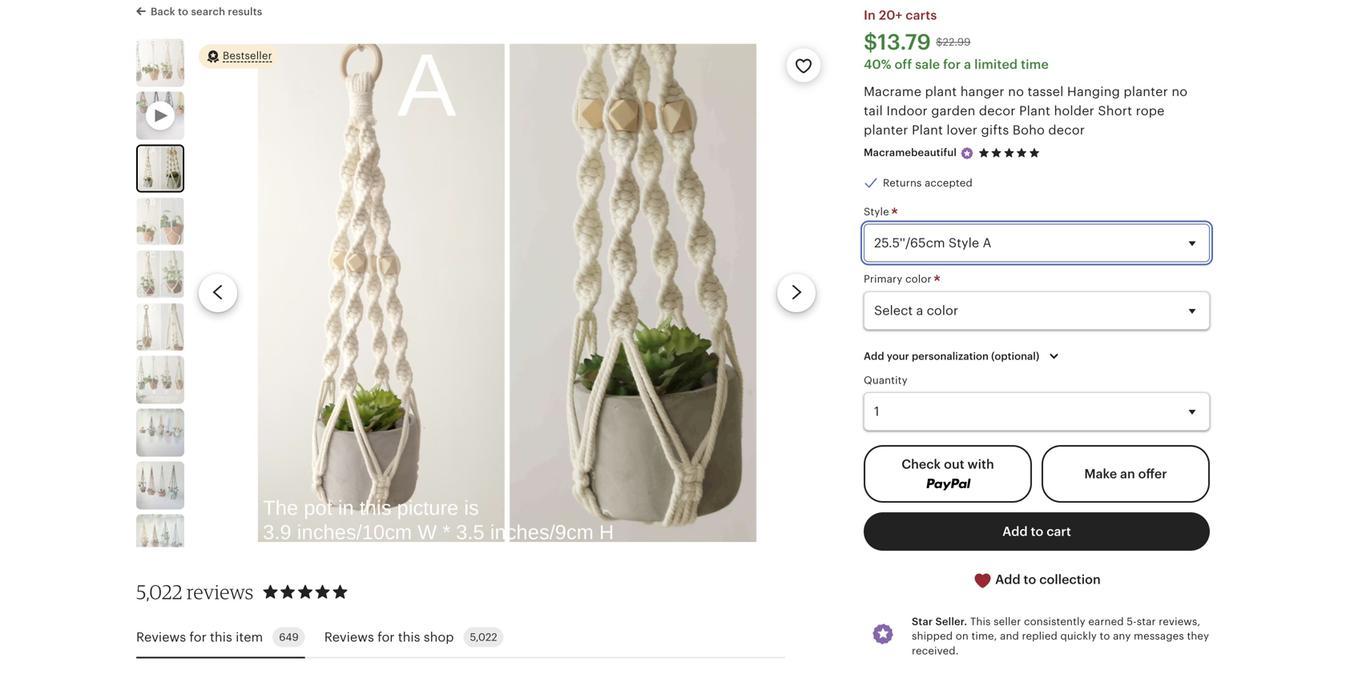 Task type: locate. For each thing, give the bounding box(es) containing it.
5,022 reviews
[[136, 581, 254, 604]]

on
[[956, 631, 969, 643]]

for left shop
[[378, 631, 395, 645]]

reviews right '649'
[[324, 631, 374, 645]]

to inside 'this seller consistently earned 5-star reviews, shipped on time, and replied quickly to any messages they received.'
[[1100, 631, 1111, 643]]

5,022
[[136, 581, 183, 604], [470, 632, 497, 644]]

to inside "button"
[[1031, 525, 1044, 539]]

0 horizontal spatial plant
[[912, 123, 943, 137]]

1 this from the left
[[210, 631, 232, 645]]

tab list containing reviews for this item
[[136, 618, 785, 659]]

0 horizontal spatial for
[[189, 631, 207, 645]]

star
[[912, 616, 933, 628]]

rope
[[1136, 104, 1165, 118]]

2 reviews from the left
[[324, 631, 374, 645]]

decor up gifts
[[979, 104, 1016, 118]]

0 vertical spatial plant
[[1020, 104, 1051, 118]]

add inside button
[[996, 573, 1021, 588]]

add for add to collection
[[996, 573, 1021, 588]]

0 horizontal spatial macrame plant hanger no tassel hanging planter no tail indoor image 2 image
[[138, 146, 183, 191]]

add to collection
[[992, 573, 1101, 588]]

make an offer button
[[1042, 446, 1210, 503]]

with
[[968, 458, 995, 472]]

indoor
[[887, 104, 928, 118]]

add up seller
[[996, 573, 1021, 588]]

planter up rope
[[1124, 84, 1169, 99]]

1 horizontal spatial no
[[1172, 84, 1188, 99]]

to left the cart
[[1031, 525, 1044, 539]]

for down 5,022 reviews
[[189, 631, 207, 645]]

quantity
[[864, 375, 908, 387]]

1 horizontal spatial this
[[398, 631, 420, 645]]

offer
[[1139, 467, 1168, 482]]

add to cart button
[[864, 513, 1210, 552]]

results
[[228, 6, 262, 18]]

1 vertical spatial planter
[[864, 123, 909, 137]]

reviews down 5,022 reviews
[[136, 631, 186, 645]]

for for reviews for this item
[[189, 631, 207, 645]]

hanging
[[1068, 84, 1121, 99]]

2 horizontal spatial for
[[944, 57, 961, 72]]

macrame plant hanger no tassel hanging planter no tail indoor garden decor plant holder short rope planter plant lover gifts boho decor
[[864, 84, 1188, 137]]

0 vertical spatial planter
[[1124, 84, 1169, 99]]

1 no from the left
[[1008, 84, 1024, 99]]

0 vertical spatial 5,022
[[136, 581, 183, 604]]

tab list
[[136, 618, 785, 659]]

planter down tail
[[864, 123, 909, 137]]

out
[[944, 458, 965, 472]]

style
[[864, 206, 892, 218]]

1 horizontal spatial planter
[[1124, 84, 1169, 99]]

to inside button
[[1024, 573, 1037, 588]]

star_seller image
[[960, 146, 975, 161]]

macrame plant hanger no tassel hanging planter no tail indoor image 6 image
[[136, 356, 184, 404]]

carts
[[906, 8, 937, 23]]

add left the cart
[[1003, 525, 1028, 539]]

decor down holder in the top of the page
[[1049, 123, 1085, 137]]

macrame plant hanger no tassel hanging planter no tail indoor image 9 image
[[136, 515, 184, 563]]

0 horizontal spatial reviews
[[136, 631, 186, 645]]

for left "a"
[[944, 57, 961, 72]]

decor
[[979, 104, 1016, 118], [1049, 123, 1085, 137]]

check out with
[[902, 458, 995, 472]]

time,
[[972, 631, 998, 643]]

2 this from the left
[[398, 631, 420, 645]]

gifts
[[981, 123, 1009, 137]]

this left shop
[[398, 631, 420, 645]]

add your personalization (optional) button
[[852, 340, 1076, 373]]

returns accepted
[[883, 177, 973, 189]]

add left your at the right
[[864, 351, 885, 363]]

0 vertical spatial add
[[864, 351, 885, 363]]

this left item
[[210, 631, 232, 645]]

shipped
[[912, 631, 953, 643]]

plant down indoor
[[912, 123, 943, 137]]

add for add to cart
[[1003, 525, 1028, 539]]

1 horizontal spatial plant
[[1020, 104, 1051, 118]]

5,022 inside tab list
[[470, 632, 497, 644]]

plant
[[925, 84, 957, 99]]

1 horizontal spatial for
[[378, 631, 395, 645]]

a
[[964, 57, 972, 72]]

1 vertical spatial add
[[1003, 525, 1028, 539]]

to for search
[[178, 6, 188, 18]]

this
[[970, 616, 991, 628]]

and
[[1000, 631, 1020, 643]]

0 horizontal spatial 5,022
[[136, 581, 183, 604]]

add inside "button"
[[1003, 525, 1028, 539]]

1 horizontal spatial reviews
[[324, 631, 374, 645]]

5,022 right shop
[[470, 632, 497, 644]]

macrame plant hanger no tassel hanging planter no tail indoor image 2 image
[[253, 39, 762, 548], [138, 146, 183, 191]]

1 reviews from the left
[[136, 631, 186, 645]]

check out with button
[[864, 446, 1032, 503]]

5,022 down macrame plant hanger no tassel hanging planter no tail indoor image 9
[[136, 581, 183, 604]]

this
[[210, 631, 232, 645], [398, 631, 420, 645]]

0 horizontal spatial decor
[[979, 104, 1016, 118]]

in
[[864, 8, 876, 23]]

to down earned
[[1100, 631, 1111, 643]]

bestseller
[[223, 49, 272, 61]]

add inside dropdown button
[[864, 351, 885, 363]]

accepted
[[925, 177, 973, 189]]

(optional)
[[992, 351, 1040, 363]]

lover
[[947, 123, 978, 137]]

messages
[[1134, 631, 1185, 643]]

1 vertical spatial 5,022
[[470, 632, 497, 644]]

0 horizontal spatial this
[[210, 631, 232, 645]]

seller.
[[936, 616, 968, 628]]

planter
[[1124, 84, 1169, 99], [864, 123, 909, 137]]

any
[[1113, 631, 1131, 643]]

this seller consistently earned 5-star reviews, shipped on time, and replied quickly to any messages they received.
[[912, 616, 1210, 657]]

649
[[279, 632, 299, 644]]

macrame
[[864, 84, 922, 99]]

2 vertical spatial add
[[996, 573, 1021, 588]]

reviews for reviews for this item
[[136, 631, 186, 645]]

bestseller button
[[199, 44, 279, 69]]

seller
[[994, 616, 1021, 628]]

no
[[1008, 84, 1024, 99], [1172, 84, 1188, 99]]

1 vertical spatial decor
[[1049, 123, 1085, 137]]

to left collection
[[1024, 573, 1037, 588]]

for
[[944, 57, 961, 72], [189, 631, 207, 645], [378, 631, 395, 645]]

quickly
[[1061, 631, 1097, 643]]

1 horizontal spatial 5,022
[[470, 632, 497, 644]]

back
[[151, 6, 175, 18]]

plant up boho
[[1020, 104, 1051, 118]]

to right the "back"
[[178, 6, 188, 18]]

they
[[1187, 631, 1210, 643]]

1 vertical spatial plant
[[912, 123, 943, 137]]

primary
[[864, 273, 903, 286]]

reviews
[[136, 631, 186, 645], [324, 631, 374, 645]]

shop
[[424, 631, 454, 645]]

0 horizontal spatial no
[[1008, 84, 1024, 99]]

add
[[864, 351, 885, 363], [1003, 525, 1028, 539], [996, 573, 1021, 588]]

to for collection
[[1024, 573, 1037, 588]]

plant
[[1020, 104, 1051, 118], [912, 123, 943, 137]]

received.
[[912, 645, 959, 657]]

$13.79 $22.99
[[864, 30, 971, 55]]



Task type: vqa. For each thing, say whether or not it's contained in the screenshot.
'Add' associated with Add to cart
yes



Task type: describe. For each thing, give the bounding box(es) containing it.
reviews for this shop
[[324, 631, 454, 645]]

limited
[[975, 57, 1018, 72]]

color
[[906, 273, 932, 286]]

make an offer
[[1085, 467, 1168, 482]]

reviews for reviews for this shop
[[324, 631, 374, 645]]

2 no from the left
[[1172, 84, 1188, 99]]

cart
[[1047, 525, 1072, 539]]

back to search results link
[[136, 3, 262, 19]]

tassel
[[1028, 84, 1064, 99]]

personalization
[[912, 351, 989, 363]]

time
[[1021, 57, 1049, 72]]

replied
[[1022, 631, 1058, 643]]

star seller.
[[912, 616, 968, 628]]

macrame plant hanger no tassel hanging planter no tail indoor image 4 image
[[136, 250, 184, 298]]

this for shop
[[398, 631, 420, 645]]

macrame plant hanger no tassel hanging planter no tail indoor image 7 image
[[136, 409, 184, 457]]

item
[[236, 631, 263, 645]]

for for reviews for this shop
[[378, 631, 395, 645]]

add to cart
[[1003, 525, 1072, 539]]

hanger
[[961, 84, 1005, 99]]

returns
[[883, 177, 922, 189]]

1 horizontal spatial macrame plant hanger no tassel hanging planter no tail indoor image 2 image
[[253, 39, 762, 548]]

boho
[[1013, 123, 1045, 137]]

40% off sale for a limited time
[[864, 57, 1049, 72]]

5,022 for 5,022 reviews
[[136, 581, 183, 604]]

star
[[1137, 616, 1156, 628]]

off
[[895, 57, 912, 72]]

consistently
[[1024, 616, 1086, 628]]

1 horizontal spatial decor
[[1049, 123, 1085, 137]]

40%
[[864, 57, 892, 72]]

this for item
[[210, 631, 232, 645]]

macrame plant hanger no tassel hanging planter no tail indoor image 5 image
[[136, 303, 184, 351]]

tail
[[864, 104, 883, 118]]

reviews,
[[1159, 616, 1201, 628]]

macrame plant hanger no tassel hanging planter no tail indoor image 1 image
[[136, 39, 184, 87]]

an
[[1121, 467, 1136, 482]]

primary color
[[864, 273, 935, 286]]

search
[[191, 6, 225, 18]]

0 horizontal spatial planter
[[864, 123, 909, 137]]

$22.99
[[936, 36, 971, 48]]

back to search results
[[151, 6, 262, 18]]

add for add your personalization (optional)
[[864, 351, 885, 363]]

collection
[[1040, 573, 1101, 588]]

macrame plant hanger no tassel hanging planter no tail indoor image 3 image
[[136, 197, 184, 245]]

make
[[1085, 467, 1117, 482]]

garden
[[932, 104, 976, 118]]

add to collection button
[[864, 561, 1210, 601]]

short
[[1098, 104, 1133, 118]]

reviews
[[187, 581, 254, 604]]

$13.79
[[864, 30, 931, 55]]

holder
[[1054, 104, 1095, 118]]

macrame plant hanger no tassel hanging planter no tail indoor image 8 image
[[136, 462, 184, 510]]

5,022 for 5,022
[[470, 632, 497, 644]]

earned
[[1089, 616, 1124, 628]]

0 vertical spatial decor
[[979, 104, 1016, 118]]

reviews for this item
[[136, 631, 263, 645]]

sale
[[916, 57, 940, 72]]

to for cart
[[1031, 525, 1044, 539]]

in 20+ carts
[[864, 8, 937, 23]]

add your personalization (optional)
[[864, 351, 1040, 363]]

20+
[[879, 8, 903, 23]]

check
[[902, 458, 941, 472]]

macramebeautiful link
[[864, 147, 957, 159]]

your
[[887, 351, 910, 363]]

5-
[[1127, 616, 1137, 628]]

macramebeautiful
[[864, 147, 957, 159]]



